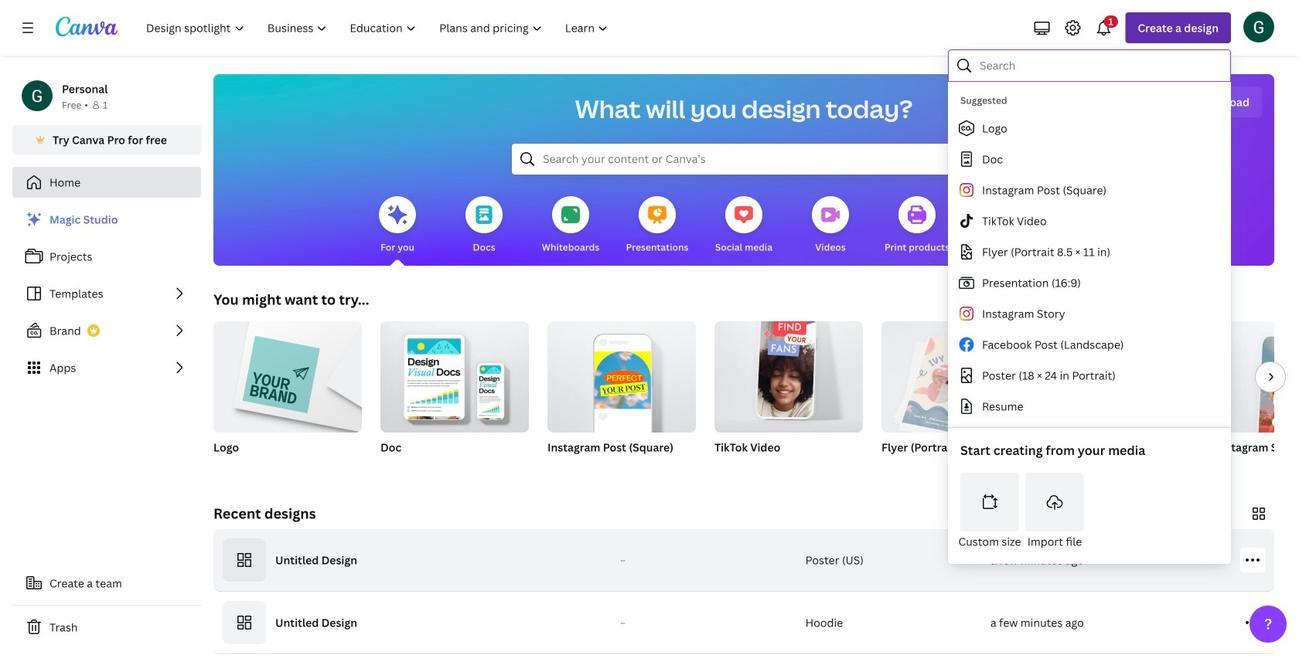 Task type: vqa. For each thing, say whether or not it's contained in the screenshot.
Top level navigation Element
yes



Task type: locate. For each thing, give the bounding box(es) containing it.
None search field
[[512, 144, 976, 175]]

top level navigation element
[[136, 12, 621, 43]]

greg robinson image
[[1244, 11, 1275, 42]]

group
[[715, 312, 863, 475], [715, 312, 863, 433], [213, 316, 362, 475], [213, 316, 362, 433], [381, 322, 529, 475], [381, 322, 529, 433], [548, 322, 696, 475], [882, 322, 1030, 475], [882, 322, 1030, 438], [1049, 322, 1197, 475], [1216, 322, 1299, 475]]

Search search field
[[980, 51, 1220, 80]]

list
[[12, 204, 201, 384]]



Task type: describe. For each thing, give the bounding box(es) containing it.
Search search field
[[543, 145, 945, 174]]



